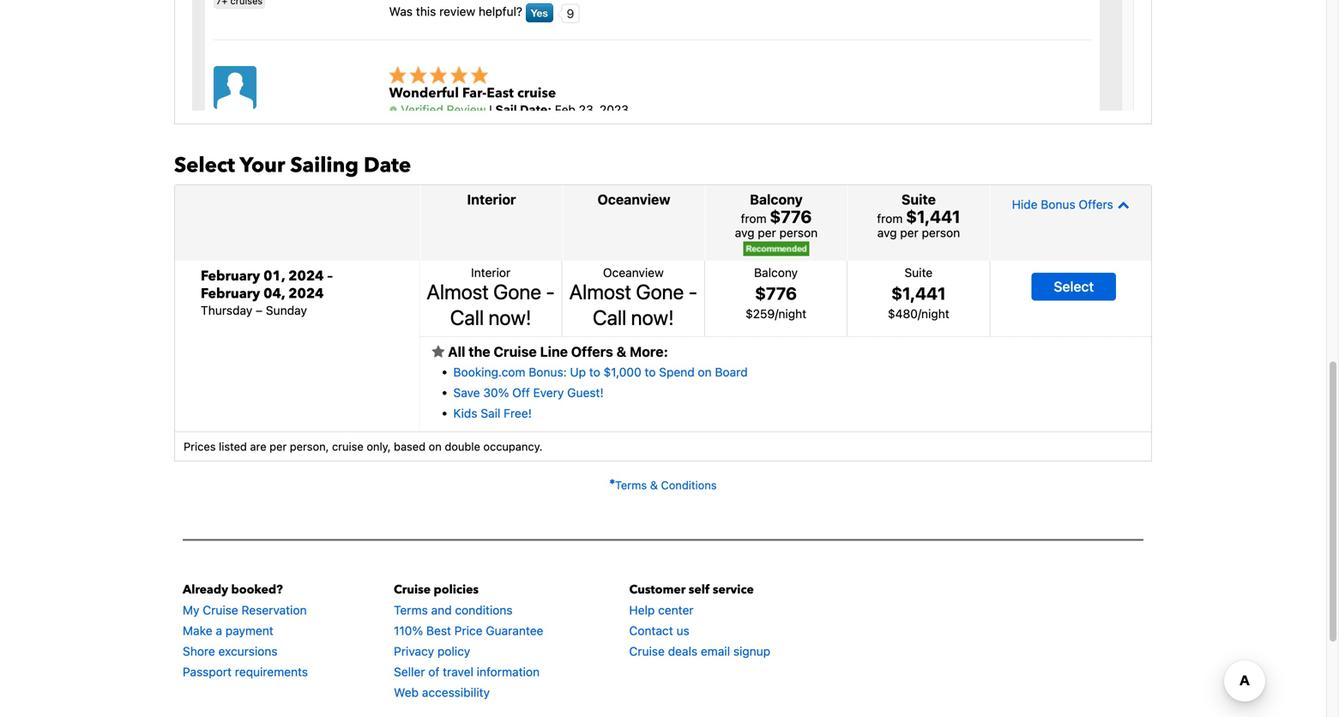 Task type: locate. For each thing, give the bounding box(es) containing it.
avg up suite $1,441 $480 / night at the right of the page
[[878, 225, 897, 240]]

2 gone from the left
[[636, 280, 684, 304]]

cruise right east
[[517, 84, 556, 103]]

1 vertical spatial terms
[[394, 603, 428, 618]]

–
[[327, 267, 333, 286], [256, 303, 263, 317]]

booking.com bonus: up to $1,000 to spend on board save 30% off every guest! kids sail free!
[[453, 365, 748, 421]]

avg for $776
[[735, 225, 755, 240]]

call inside oceanview almost gone - call now!
[[593, 305, 627, 329]]

almost
[[427, 280, 489, 304], [569, 280, 632, 304]]

cruise left only,
[[332, 440, 364, 453]]

1 horizontal spatial night
[[922, 307, 950, 321]]

board
[[715, 365, 748, 379]]

person inside suite from $1,441 avg per person
[[922, 225, 960, 240]]

110%
[[394, 624, 423, 638]]

2 2024 from the top
[[288, 285, 324, 303]]

- for oceanview almost gone - call now!
[[689, 280, 698, 304]]

from
[[741, 211, 767, 225], [877, 211, 903, 225]]

balcony up recommended image
[[750, 191, 803, 207]]

/ for $776
[[775, 307, 779, 321]]

cruise up a
[[203, 603, 238, 618]]

thursday
[[201, 303, 252, 317]]

0 horizontal spatial to
[[589, 365, 600, 379]]

1 horizontal spatial &
[[650, 479, 658, 492]]

1 horizontal spatial avg
[[878, 225, 897, 240]]

$259
[[746, 307, 775, 321]]

select for select
[[1054, 278, 1094, 295]]

/ inside the balcony $776 $259 / night
[[775, 307, 779, 321]]

night inside the balcony $776 $259 / night
[[779, 307, 807, 321]]

&
[[617, 343, 627, 360], [650, 479, 658, 492]]

now! up more: in the left of the page
[[631, 305, 674, 329]]

$776 up recommended image
[[770, 206, 812, 226]]

gone inside oceanview almost gone - call now!
[[636, 280, 684, 304]]

suite inside suite from $1,441 avg per person
[[902, 191, 936, 207]]

01,
[[264, 267, 285, 286]]

contact
[[629, 624, 673, 638]]

person inside balcony from $776 avg per person
[[780, 225, 818, 240]]

star image
[[432, 345, 445, 359]]

- inside oceanview almost gone - call now!
[[689, 280, 698, 304]]

0 vertical spatial select
[[174, 151, 235, 180]]

was
[[389, 5, 413, 19]]

select down hide bonus offers link
[[1054, 278, 1094, 295]]

0 vertical spatial suite
[[902, 191, 936, 207]]

& up $1,000
[[617, 343, 627, 360]]

1 vertical spatial –
[[256, 303, 263, 317]]

1 vertical spatial balcony
[[754, 265, 798, 280]]

interior
[[467, 191, 516, 207], [471, 265, 511, 280]]

1 horizontal spatial person
[[922, 225, 960, 240]]

1 horizontal spatial per
[[758, 225, 776, 240]]

per up recommended image
[[758, 225, 776, 240]]

now!
[[489, 305, 532, 329], [631, 305, 674, 329]]

0 horizontal spatial &
[[617, 343, 627, 360]]

1 gone from the left
[[493, 280, 541, 304]]

- up line
[[546, 280, 555, 304]]

listed
[[219, 440, 247, 453]]

/
[[775, 307, 779, 321], [918, 307, 922, 321]]

2024 right "01,"
[[288, 267, 324, 286]]

0 horizontal spatial from
[[741, 211, 767, 225]]

1 vertical spatial suite
[[905, 265, 933, 280]]

interior inside interior almost gone - call now!
[[471, 265, 511, 280]]

suite inside suite $1,441 $480 / night
[[905, 265, 933, 280]]

night
[[779, 307, 807, 321], [922, 307, 950, 321]]

– left 04, at the top of the page
[[256, 303, 263, 317]]

2 horizontal spatial per
[[900, 225, 919, 240]]

0 vertical spatial &
[[617, 343, 627, 360]]

deals
[[668, 645, 698, 659]]

person up recommended image
[[780, 225, 818, 240]]

0 horizontal spatial /
[[775, 307, 779, 321]]

0 vertical spatial $1,441
[[906, 206, 961, 226]]

1 - from the left
[[546, 280, 555, 304]]

sail inside booking.com bonus: up to $1,000 to spend on board save 30% off every guest! kids sail free!
[[481, 406, 501, 421]]

0 horizontal spatial cruise
[[332, 440, 364, 453]]

small verified icon image
[[389, 107, 398, 116]]

free!
[[504, 406, 532, 421]]

suite
[[902, 191, 936, 207], [905, 265, 933, 280]]

seller
[[394, 665, 425, 679]]

avg for $1,441
[[878, 225, 897, 240]]

february left 04, at the top of the page
[[201, 285, 260, 303]]

already
[[183, 582, 228, 598]]

sail right |
[[495, 103, 517, 117]]

1 almost from the left
[[427, 280, 489, 304]]

1 horizontal spatial select
[[1054, 278, 1094, 295]]

$776 inside the balcony $776 $259 / night
[[755, 283, 797, 303]]

gone for interior almost gone - call now!
[[493, 280, 541, 304]]

web accessibility link
[[394, 686, 490, 700]]

offers right the bonus
[[1079, 197, 1114, 211]]

to down more: in the left of the page
[[645, 365, 656, 379]]

1 horizontal spatial gone
[[636, 280, 684, 304]]

call up 'booking.com bonus: up to $1,000 to spend on board' link
[[593, 305, 627, 329]]

night inside suite $1,441 $480 / night
[[922, 307, 950, 321]]

avg up recommended image
[[735, 225, 755, 240]]

per up suite $1,441 $480 / night at the right of the page
[[900, 225, 919, 240]]

1 call from the left
[[450, 305, 484, 329]]

0 horizontal spatial person
[[780, 225, 818, 240]]

& left conditions
[[650, 479, 658, 492]]

from for $776
[[741, 211, 767, 225]]

1 horizontal spatial offers
[[1079, 197, 1114, 211]]

kids
[[453, 406, 477, 421]]

booked?
[[231, 582, 283, 598]]

on left the board
[[698, 365, 712, 379]]

almost inside oceanview almost gone - call now!
[[569, 280, 632, 304]]

gone for oceanview almost gone - call now!
[[636, 280, 684, 304]]

on right based
[[429, 440, 442, 453]]

now! up the
[[489, 305, 532, 329]]

per inside balcony from $776 avg per person
[[758, 225, 776, 240]]

2 from from the left
[[877, 211, 903, 225]]

chevron up image
[[1114, 198, 1130, 210]]

review
[[439, 5, 475, 19]]

bonus
[[1041, 197, 1076, 211]]

23,
[[579, 103, 596, 117]]

1 horizontal spatial cruise
[[517, 84, 556, 103]]

save
[[453, 386, 480, 400]]

$1,441 inside suite $1,441 $480 / night
[[892, 283, 946, 303]]

2 now! from the left
[[631, 305, 674, 329]]

0 horizontal spatial on
[[429, 440, 442, 453]]

2 call from the left
[[593, 305, 627, 329]]

cruise
[[494, 343, 537, 360], [394, 582, 431, 598], [203, 603, 238, 618], [629, 645, 665, 659]]

spend
[[659, 365, 695, 379]]

date:
[[520, 103, 552, 117]]

helpful?
[[479, 5, 523, 19]]

call for oceanview almost gone - call now!
[[593, 305, 627, 329]]

february up "thursday"
[[201, 267, 260, 286]]

0 horizontal spatial per
[[270, 440, 287, 453]]

2 night from the left
[[922, 307, 950, 321]]

from up recommended image
[[741, 211, 767, 225]]

1 night from the left
[[779, 307, 807, 321]]

all
[[448, 343, 465, 360]]

avg inside suite from $1,441 avg per person
[[878, 225, 897, 240]]

make
[[183, 624, 212, 638]]

call inside interior almost gone - call now!
[[450, 305, 484, 329]]

conditions
[[455, 603, 513, 618]]

feb
[[555, 103, 576, 117]]

1 horizontal spatial to
[[645, 365, 656, 379]]

0 horizontal spatial offers
[[571, 343, 613, 360]]

per inside suite from $1,441 avg per person
[[900, 225, 919, 240]]

0 horizontal spatial now!
[[489, 305, 532, 329]]

sailing
[[290, 151, 359, 180]]

0 vertical spatial balcony
[[750, 191, 803, 207]]

cruise up 110%
[[394, 582, 431, 598]]

now! inside oceanview almost gone - call now!
[[631, 305, 674, 329]]

1 vertical spatial select
[[1054, 278, 1094, 295]]

1 2024 from the top
[[288, 267, 324, 286]]

1 horizontal spatial almost
[[569, 280, 632, 304]]

gone inside interior almost gone - call now!
[[493, 280, 541, 304]]

february
[[201, 267, 260, 286], [201, 285, 260, 303]]

from up suite $1,441 $480 / night at the right of the page
[[877, 211, 903, 225]]

0 vertical spatial $776
[[770, 206, 812, 226]]

1 vertical spatial oceanview
[[603, 265, 664, 280]]

balcony down recommended image
[[754, 265, 798, 280]]

– right "01,"
[[327, 267, 333, 286]]

cruise
[[517, 84, 556, 103], [332, 440, 364, 453]]

select
[[174, 151, 235, 180], [1054, 278, 1094, 295]]

almost up all
[[427, 280, 489, 304]]

$1,000
[[604, 365, 642, 379]]

oceanview for oceanview
[[598, 191, 671, 207]]

far-
[[462, 84, 487, 103]]

2024 right 04, at the top of the page
[[288, 285, 324, 303]]

to right 'up'
[[589, 365, 600, 379]]

privacy
[[394, 645, 434, 659]]

1 vertical spatial $776
[[755, 283, 797, 303]]

balcony inside balcony from $776 avg per person
[[750, 191, 803, 207]]

almost inside interior almost gone - call now!
[[427, 280, 489, 304]]

1 from from the left
[[741, 211, 767, 225]]

call up all
[[450, 305, 484, 329]]

balcony
[[750, 191, 803, 207], [754, 265, 798, 280]]

verified
[[401, 103, 443, 117]]

suite $1,441 $480 / night
[[888, 265, 950, 321]]

recommended image
[[743, 241, 810, 256]]

night right $259
[[779, 307, 807, 321]]

0 vertical spatial on
[[698, 365, 712, 379]]

select left your
[[174, 151, 235, 180]]

now! for interior almost gone - call now!
[[489, 305, 532, 329]]

0 vertical spatial offers
[[1079, 197, 1114, 211]]

1 person from the left
[[780, 225, 818, 240]]

1 horizontal spatial from
[[877, 211, 903, 225]]

every
[[533, 386, 564, 400]]

gone
[[493, 280, 541, 304], [636, 280, 684, 304]]

from inside suite from $1,441 avg per person
[[877, 211, 903, 225]]

information
[[477, 665, 540, 679]]

terms up 110%
[[394, 603, 428, 618]]

call for interior almost gone - call now!
[[450, 305, 484, 329]]

2 person from the left
[[922, 225, 960, 240]]

0 vertical spatial interior
[[467, 191, 516, 207]]

select your sailing date
[[174, 151, 411, 180]]

this
[[416, 5, 436, 19]]

2 almost from the left
[[569, 280, 632, 304]]

1 horizontal spatial on
[[698, 365, 712, 379]]

1 horizontal spatial now!
[[631, 305, 674, 329]]

$1,441 up the $480
[[892, 283, 946, 303]]

balcony $776 $259 / night
[[746, 265, 807, 321]]

avg inside balcony from $776 avg per person
[[735, 225, 755, 240]]

of
[[428, 665, 440, 679]]

- inside interior almost gone - call now!
[[546, 280, 555, 304]]

accessibility
[[422, 686, 490, 700]]

gone up line
[[493, 280, 541, 304]]

1 now! from the left
[[489, 305, 532, 329]]

/ inside suite $1,441 $480 / night
[[918, 307, 922, 321]]

0 horizontal spatial almost
[[427, 280, 489, 304]]

cruise up booking.com
[[494, 343, 537, 360]]

interior for interior almost gone - call now!
[[471, 265, 511, 280]]

0 horizontal spatial -
[[546, 280, 555, 304]]

almost up all the cruise line offers & more:
[[569, 280, 632, 304]]

2023
[[600, 103, 629, 117]]

$776 up $259
[[755, 283, 797, 303]]

- up 'spend'
[[689, 280, 698, 304]]

1 horizontal spatial -
[[689, 280, 698, 304]]

1 vertical spatial $1,441
[[892, 283, 946, 303]]

0 vertical spatial oceanview
[[598, 191, 671, 207]]

terms left conditions
[[615, 479, 647, 492]]

1 vertical spatial interior
[[471, 265, 511, 280]]

from inside balcony from $776 avg per person
[[741, 211, 767, 225]]

now! inside interior almost gone - call now!
[[489, 305, 532, 329]]

2 - from the left
[[689, 280, 698, 304]]

gone up more: in the left of the page
[[636, 280, 684, 304]]

1 avg from the left
[[735, 225, 755, 240]]

sail down 30%
[[481, 406, 501, 421]]

offers up 'booking.com bonus: up to $1,000 to spend on board' link
[[571, 343, 613, 360]]

shore
[[183, 645, 215, 659]]

0 horizontal spatial call
[[450, 305, 484, 329]]

2 avg from the left
[[878, 225, 897, 240]]

call
[[450, 305, 484, 329], [593, 305, 627, 329]]

1 / from the left
[[775, 307, 779, 321]]

sail
[[495, 103, 517, 117], [481, 406, 501, 421]]

0 vertical spatial –
[[327, 267, 333, 286]]

0 horizontal spatial night
[[779, 307, 807, 321]]

0 horizontal spatial terms
[[394, 603, 428, 618]]

1 to from the left
[[589, 365, 600, 379]]

night right the $480
[[922, 307, 950, 321]]

wonderful
[[389, 84, 459, 103]]

0 horizontal spatial avg
[[735, 225, 755, 240]]

per right are
[[270, 440, 287, 453]]

cruise inside already booked? my cruise reservation make a payment shore excursions passport requirements
[[203, 603, 238, 618]]

cruise down contact
[[629, 645, 665, 659]]

balcony inside the balcony $776 $259 / night
[[754, 265, 798, 280]]

person up suite $1,441 $480 / night at the right of the page
[[922, 225, 960, 240]]

0 vertical spatial cruise
[[517, 84, 556, 103]]

2 / from the left
[[918, 307, 922, 321]]

$480
[[888, 307, 918, 321]]

$1,441 up suite $1,441 $480 / night at the right of the page
[[906, 206, 961, 226]]

1 vertical spatial cruise
[[332, 440, 364, 453]]

oceanview inside oceanview almost gone - call now!
[[603, 265, 664, 280]]

0 horizontal spatial gone
[[493, 280, 541, 304]]

0 horizontal spatial select
[[174, 151, 235, 180]]

1 horizontal spatial call
[[593, 305, 627, 329]]

0 vertical spatial terms
[[615, 479, 647, 492]]

1 vertical spatial sail
[[481, 406, 501, 421]]

1 horizontal spatial /
[[918, 307, 922, 321]]



Task type: vqa. For each thing, say whether or not it's contained in the screenshot.
Deck
no



Task type: describe. For each thing, give the bounding box(es) containing it.
per for $776
[[758, 225, 776, 240]]

east
[[487, 84, 514, 103]]

1 vertical spatial offers
[[571, 343, 613, 360]]

february 01, 2024 – february 04, 2024 thursday – sunday
[[201, 267, 333, 317]]

1 vertical spatial on
[[429, 440, 442, 453]]

oceanview for oceanview almost gone - call now!
[[603, 265, 664, 280]]

review
[[447, 103, 486, 117]]

suite for $1,441
[[905, 265, 933, 280]]

night for $1,441
[[922, 307, 950, 321]]

almost for oceanview almost gone - call now!
[[569, 280, 632, 304]]

interior for interior
[[467, 191, 516, 207]]

balcony for from
[[750, 191, 803, 207]]

wonderful far-east cruise
[[389, 84, 556, 103]]

$776 inside balcony from $776 avg per person
[[770, 206, 812, 226]]

terms & conditions link
[[610, 479, 717, 492]]

customer self service help center contact us cruise deals email signup
[[629, 582, 771, 659]]

double
[[445, 440, 480, 453]]

help
[[629, 603, 655, 618]]

night for $776
[[779, 307, 807, 321]]

0 vertical spatial sail
[[495, 103, 517, 117]]

up
[[570, 365, 586, 379]]

are
[[250, 440, 266, 453]]

person for $1,441
[[922, 225, 960, 240]]

per for $1,441
[[900, 225, 919, 240]]

now! for oceanview almost gone - call now!
[[631, 305, 674, 329]]

terms and conditions link
[[394, 603, 513, 618]]

a
[[216, 624, 222, 638]]

travel
[[443, 665, 474, 679]]

cruise inside cruise policies terms and conditions 110% best price guarantee privacy policy seller of travel information web accessibility
[[394, 582, 431, 598]]

passport requirements link
[[183, 665, 308, 679]]

booking.com
[[453, 365, 526, 379]]

2 february from the top
[[201, 285, 260, 303]]

off
[[512, 386, 530, 400]]

balcony for $776
[[754, 265, 798, 280]]

sunday
[[266, 303, 307, 317]]

passport
[[183, 665, 232, 679]]

110% best price guarantee link
[[394, 624, 544, 638]]

self
[[689, 582, 710, 598]]

person for $776
[[780, 225, 818, 240]]

0 horizontal spatial –
[[256, 303, 263, 317]]

- for interior almost gone - call now!
[[546, 280, 555, 304]]

2 to from the left
[[645, 365, 656, 379]]

from for $1,441
[[877, 211, 903, 225]]

1 vertical spatial &
[[650, 479, 658, 492]]

based
[[394, 440, 426, 453]]

your
[[240, 151, 285, 180]]

person,
[[290, 440, 329, 453]]

kids sail free! link
[[453, 406, 532, 421]]

yes
[[531, 7, 548, 19]]

| sail date: feb 23, 2023
[[486, 103, 629, 117]]

|
[[489, 103, 492, 117]]

1 february from the top
[[201, 267, 260, 286]]

my cruise reservation link
[[183, 603, 307, 618]]

on inside booking.com bonus: up to $1,000 to spend on board save 30% off every guest! kids sail free!
[[698, 365, 712, 379]]

policy
[[438, 645, 470, 659]]

interior almost gone - call now!
[[427, 265, 555, 329]]

guarantee
[[486, 624, 544, 638]]

terms & conditions
[[615, 479, 717, 492]]

verified review link
[[389, 103, 486, 117]]

privacy policy link
[[394, 645, 470, 659]]

cruise policies terms and conditions 110% best price guarantee privacy policy seller of travel information web accessibility
[[394, 582, 544, 700]]

and
[[431, 603, 452, 618]]

signup
[[733, 645, 771, 659]]

guest!
[[567, 386, 604, 400]]

cruise inside customer self service help center contact us cruise deals email signup
[[629, 645, 665, 659]]

prices
[[184, 440, 216, 453]]

1 horizontal spatial terms
[[615, 479, 647, 492]]

us
[[677, 624, 690, 638]]

almost for interior almost gone - call now!
[[427, 280, 489, 304]]

all the cruise line offers & more:
[[445, 343, 668, 360]]

was this review helpful? yes
[[389, 5, 548, 19]]

service
[[713, 582, 754, 598]]

price
[[455, 624, 483, 638]]

verified review
[[398, 103, 486, 117]]

select link
[[1032, 273, 1116, 301]]

suite for from
[[902, 191, 936, 207]]

more:
[[630, 343, 668, 360]]

only,
[[367, 440, 391, 453]]

1 horizontal spatial –
[[327, 267, 333, 286]]

terms inside cruise policies terms and conditions 110% best price guarantee privacy policy seller of travel information web accessibility
[[394, 603, 428, 618]]

requirements
[[235, 665, 308, 679]]

suite from $1,441 avg per person
[[877, 191, 961, 240]]

cruise deals email signup link
[[629, 645, 771, 659]]

web
[[394, 686, 419, 700]]

best
[[426, 624, 451, 638]]

$1,441 inside suite from $1,441 avg per person
[[906, 206, 961, 226]]

excursions
[[218, 645, 278, 659]]

reservation
[[242, 603, 307, 618]]

syedandseeme image
[[214, 66, 257, 109]]

/ for $1,441
[[918, 307, 922, 321]]

payment
[[225, 624, 273, 638]]

email
[[701, 645, 730, 659]]

date
[[364, 151, 411, 180]]

booking.com bonus: up to $1,000 to spend on board link
[[453, 365, 748, 379]]

customer
[[629, 582, 686, 598]]

hide bonus offers
[[1012, 197, 1114, 211]]

asterisk image
[[610, 479, 615, 485]]

help center link
[[629, 603, 694, 618]]

select for select your sailing date
[[174, 151, 235, 180]]

9
[[567, 6, 574, 20]]

seller of travel information link
[[394, 665, 540, 679]]

prices listed are per person, cruise only, based on double occupancy.
[[184, 440, 543, 453]]

policies
[[434, 582, 479, 598]]

occupancy.
[[483, 440, 543, 453]]

line
[[540, 343, 568, 360]]

contact us link
[[629, 624, 690, 638]]

conditions
[[661, 479, 717, 492]]

balcony from $776 avg per person
[[735, 191, 818, 240]]

center
[[658, 603, 694, 618]]



